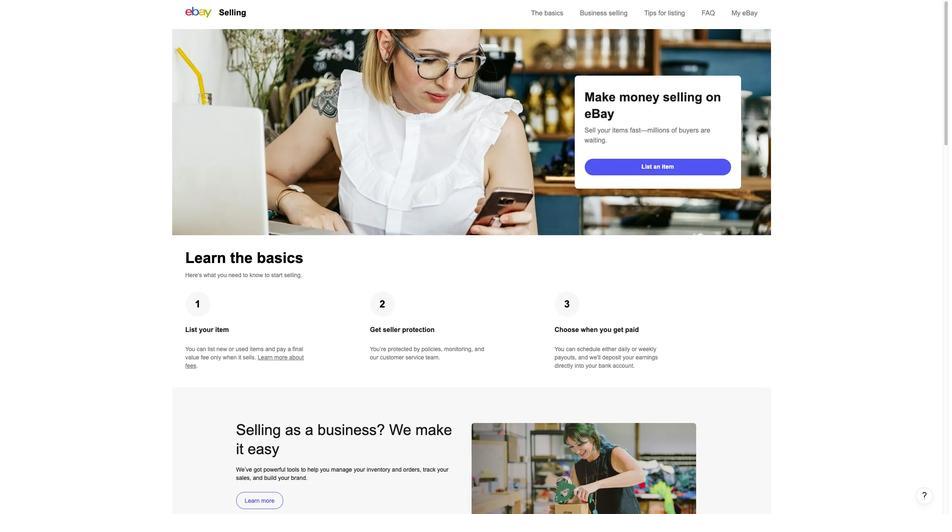 Task type: vqa. For each thing, say whether or not it's contained in the screenshot.
$49.99 to the left
no



Task type: describe. For each thing, give the bounding box(es) containing it.
it inside you can list new or used items and pay a final value fee only when it sells.
[[238, 354, 241, 361]]

seller
[[383, 327, 400, 334]]

you for 1
[[185, 346, 195, 353]]

payouts,
[[555, 354, 577, 361]]

value
[[185, 354, 199, 361]]

easy
[[248, 441, 279, 458]]

selling inside make money selling on ebay
[[663, 90, 703, 104]]

1 vertical spatial basics
[[257, 250, 304, 267]]

can for 3
[[566, 346, 576, 353]]

tips for listing
[[644, 10, 685, 17]]

selling as a business? we make it easy
[[236, 422, 452, 458]]

what
[[204, 272, 216, 279]]

your down we'll
[[586, 363, 597, 369]]

list
[[208, 346, 215, 353]]

a inside selling as a business? we make it easy
[[305, 422, 314, 439]]

and inside the you're protected by policies, monitoring, and our customer service team.
[[475, 346, 484, 353]]

the
[[531, 10, 543, 17]]

an
[[654, 163, 660, 170]]

inventory
[[367, 467, 390, 473]]

help, opens dialogs image
[[921, 492, 929, 500]]

your up list on the left of page
[[199, 327, 213, 334]]

list an item
[[642, 163, 674, 170]]

your right track
[[437, 467, 449, 473]]

of
[[672, 127, 677, 134]]

list for list an item
[[642, 163, 652, 170]]

track
[[423, 467, 436, 473]]

know
[[250, 272, 263, 279]]

0 vertical spatial basics
[[545, 10, 563, 17]]

more for learn more
[[261, 498, 275, 504]]

new
[[217, 346, 227, 353]]

learn more about fees
[[185, 354, 304, 369]]

money
[[619, 90, 660, 104]]

monitoring,
[[444, 346, 473, 353]]

0 vertical spatial when
[[581, 327, 598, 334]]

or inside you can list new or used items and pay a final value fee only when it sells.
[[229, 346, 234, 353]]

learn for learn more about fees
[[258, 354, 273, 361]]

start
[[271, 272, 283, 279]]

choose
[[555, 327, 579, 334]]

directly
[[555, 363, 573, 369]]

fee
[[201, 354, 209, 361]]

items inside sell your items fast—millions of buyers are waiting.
[[612, 127, 628, 134]]

and down the got
[[253, 475, 263, 482]]

.
[[196, 363, 198, 369]]

need
[[229, 272, 241, 279]]

build
[[264, 475, 277, 482]]

our
[[370, 354, 378, 361]]

learn more
[[245, 498, 275, 504]]

you can list new or used items and pay a final value fee only when it sells.
[[185, 346, 303, 361]]

my ebay link
[[732, 10, 758, 17]]

can for 1
[[197, 346, 206, 353]]

tools
[[287, 467, 299, 473]]

your down the daily
[[623, 354, 634, 361]]

tips for listing link
[[644, 10, 685, 17]]

are
[[701, 127, 710, 134]]

protected
[[388, 346, 412, 353]]

schedule
[[577, 346, 601, 353]]

only
[[211, 354, 221, 361]]

the basics
[[531, 10, 563, 17]]

you're
[[370, 346, 386, 353]]

selling.
[[284, 272, 302, 279]]

to for the
[[243, 272, 248, 279]]

to for as
[[301, 467, 306, 473]]

when inside you can list new or used items and pay a final value fee only when it sells.
[[223, 354, 237, 361]]

list an item link
[[585, 159, 731, 176]]

business selling link
[[580, 10, 628, 17]]

buyers
[[679, 127, 699, 134]]

choose when you get paid
[[555, 327, 639, 334]]

the
[[230, 250, 253, 267]]

weekly
[[639, 346, 657, 353]]

sell your items fast—millions of buyers are waiting.
[[585, 127, 710, 144]]

a inside you can list new or used items and pay a final value fee only when it sells.
[[288, 346, 291, 353]]

we've got powerful tools to help you manage your inventory and orders, track your sales, and build your brand.
[[236, 467, 449, 482]]

and inside you can schedule either daily or weekly payouts, and we'll deposit your earnings directly into your bank account.
[[578, 354, 588, 361]]

ebay inside make money selling on ebay
[[585, 107, 615, 121]]

team.
[[426, 354, 440, 361]]

item for list an item
[[662, 163, 674, 170]]

waiting.
[[585, 137, 607, 144]]

customer
[[380, 354, 404, 361]]

faq link
[[702, 10, 715, 17]]

paid
[[625, 327, 639, 334]]

selling for selling as a business? we make it easy
[[236, 422, 281, 439]]

we
[[389, 422, 411, 439]]



Task type: locate. For each thing, give the bounding box(es) containing it.
1 you from the left
[[185, 346, 195, 353]]

1 vertical spatial more
[[261, 498, 275, 504]]

learn for learn the basics
[[185, 250, 226, 267]]

you inside we've got powerful tools to help you manage your inventory and orders, track your sales, and build your brand.
[[320, 467, 330, 473]]

0 vertical spatial you
[[218, 272, 227, 279]]

you inside you can list new or used items and pay a final value fee only when it sells.
[[185, 346, 195, 353]]

1 horizontal spatial when
[[581, 327, 598, 334]]

list left 'an'
[[642, 163, 652, 170]]

my
[[732, 10, 741, 17]]

or right the daily
[[632, 346, 637, 353]]

you left get
[[600, 327, 612, 334]]

it
[[238, 354, 241, 361], [236, 441, 244, 458]]

items inside you can list new or used items and pay a final value fee only when it sells.
[[250, 346, 264, 353]]

fast—millions
[[630, 127, 670, 134]]

list
[[642, 163, 652, 170], [185, 327, 197, 334]]

you up payouts,
[[555, 346, 565, 353]]

and right monitoring,
[[475, 346, 484, 353]]

business selling
[[580, 10, 628, 17]]

0 vertical spatial learn
[[185, 250, 226, 267]]

list down 1
[[185, 327, 197, 334]]

and
[[265, 346, 275, 353], [475, 346, 484, 353], [578, 354, 588, 361], [392, 467, 402, 473], [253, 475, 263, 482]]

1 vertical spatial a
[[305, 422, 314, 439]]

you inside you can schedule either daily or weekly payouts, and we'll deposit your earnings directly into your bank account.
[[555, 346, 565, 353]]

get seller protection
[[370, 327, 435, 334]]

0 vertical spatial selling
[[219, 8, 246, 17]]

you can schedule either daily or weekly payouts, and we'll deposit your earnings directly into your bank account.
[[555, 346, 658, 369]]

selling
[[609, 10, 628, 17], [663, 90, 703, 104]]

0 horizontal spatial item
[[215, 327, 229, 334]]

1 horizontal spatial you
[[320, 467, 330, 473]]

either
[[602, 346, 617, 353]]

you right what
[[218, 272, 227, 279]]

0 vertical spatial a
[[288, 346, 291, 353]]

when
[[581, 327, 598, 334], [223, 354, 237, 361]]

you right help
[[320, 467, 330, 473]]

1 vertical spatial when
[[223, 354, 237, 361]]

or right the new
[[229, 346, 234, 353]]

to right 'need'
[[243, 272, 248, 279]]

1 horizontal spatial a
[[305, 422, 314, 439]]

1 horizontal spatial you
[[555, 346, 565, 353]]

when down the new
[[223, 354, 237, 361]]

and left "orders,"
[[392, 467, 402, 473]]

used
[[236, 346, 248, 353]]

0 horizontal spatial list
[[185, 327, 197, 334]]

business?
[[318, 422, 385, 439]]

make money selling on ebay
[[585, 90, 721, 121]]

and left pay
[[265, 346, 275, 353]]

0 horizontal spatial to
[[243, 272, 248, 279]]

learn
[[185, 250, 226, 267], [258, 354, 273, 361], [245, 498, 260, 504]]

protection
[[402, 327, 435, 334]]

0 vertical spatial it
[[238, 354, 241, 361]]

1 horizontal spatial can
[[566, 346, 576, 353]]

daily
[[618, 346, 630, 353]]

here's
[[185, 272, 202, 279]]

when up schedule
[[581, 327, 598, 334]]

more down pay
[[274, 354, 288, 361]]

1 vertical spatial ebay
[[585, 107, 615, 121]]

here's what you need to know to start selling.
[[185, 272, 302, 279]]

0 vertical spatial more
[[274, 354, 288, 361]]

0 vertical spatial ebay
[[743, 10, 758, 17]]

can inside you can list new or used items and pay a final value fee only when it sells.
[[197, 346, 206, 353]]

ebay right my
[[743, 10, 758, 17]]

can inside you can schedule either daily or weekly payouts, and we'll deposit your earnings directly into your bank account.
[[566, 346, 576, 353]]

learn inside "learn more about fees"
[[258, 354, 273, 361]]

1 vertical spatial you
[[600, 327, 612, 334]]

more for learn more about fees
[[274, 354, 288, 361]]

list for list your item
[[185, 327, 197, 334]]

2 vertical spatial you
[[320, 467, 330, 473]]

we've
[[236, 467, 252, 473]]

1 horizontal spatial list
[[642, 163, 652, 170]]

learn right sells. at bottom left
[[258, 354, 273, 361]]

more inside learn more link
[[261, 498, 275, 504]]

brand.
[[291, 475, 308, 482]]

the basics link
[[531, 10, 563, 17]]

you for 3
[[555, 346, 565, 353]]

manage
[[331, 467, 352, 473]]

item
[[662, 163, 674, 170], [215, 327, 229, 334]]

1 vertical spatial learn
[[258, 354, 273, 361]]

1
[[195, 299, 201, 310]]

or inside you can schedule either daily or weekly payouts, and we'll deposit your earnings directly into your bank account.
[[632, 346, 637, 353]]

basics
[[545, 10, 563, 17], [257, 250, 304, 267]]

1 can from the left
[[197, 346, 206, 353]]

1 horizontal spatial ebay
[[743, 10, 758, 17]]

learn more about fees link
[[185, 354, 304, 369]]

by
[[414, 346, 420, 353]]

your inside sell your items fast—millions of buyers are waiting.
[[598, 127, 611, 134]]

3
[[564, 299, 570, 310]]

earnings
[[636, 354, 658, 361]]

listing
[[668, 10, 685, 17]]

for
[[659, 10, 666, 17]]

list your item
[[185, 327, 229, 334]]

account.
[[613, 363, 635, 369]]

a right as
[[305, 422, 314, 439]]

we'll
[[590, 354, 601, 361]]

on
[[706, 90, 721, 104]]

0 horizontal spatial you
[[218, 272, 227, 279]]

deposit
[[602, 354, 621, 361]]

learn for learn more
[[245, 498, 260, 504]]

orders,
[[403, 467, 421, 473]]

0 horizontal spatial you
[[185, 346, 195, 353]]

0 horizontal spatial can
[[197, 346, 206, 353]]

1 vertical spatial selling
[[236, 422, 281, 439]]

1 vertical spatial selling
[[663, 90, 703, 104]]

get
[[614, 327, 624, 334]]

to inside we've got powerful tools to help you manage your inventory and orders, track your sales, and build your brand.
[[301, 467, 306, 473]]

your down powerful
[[278, 475, 290, 482]]

faq
[[702, 10, 715, 17]]

as
[[285, 422, 301, 439]]

selling
[[219, 8, 246, 17], [236, 422, 281, 439]]

bank
[[599, 363, 611, 369]]

it up we've
[[236, 441, 244, 458]]

you for need
[[218, 272, 227, 279]]

can
[[197, 346, 206, 353], [566, 346, 576, 353]]

selling right business
[[609, 10, 628, 17]]

1 horizontal spatial basics
[[545, 10, 563, 17]]

0 horizontal spatial items
[[250, 346, 264, 353]]

make
[[416, 422, 452, 439]]

more down build on the bottom left
[[261, 498, 275, 504]]

powerful
[[263, 467, 286, 473]]

selling for selling
[[219, 8, 246, 17]]

you
[[185, 346, 195, 353], [555, 346, 565, 353]]

1 or from the left
[[229, 346, 234, 353]]

to left the start
[[265, 272, 270, 279]]

basics right "the"
[[545, 10, 563, 17]]

you're protected by policies, monitoring, and our customer service team.
[[370, 346, 484, 361]]

sells.
[[243, 354, 256, 361]]

2
[[380, 299, 385, 310]]

0 vertical spatial items
[[612, 127, 628, 134]]

0 horizontal spatial basics
[[257, 250, 304, 267]]

fees
[[185, 363, 196, 369]]

basics up the start
[[257, 250, 304, 267]]

items left fast—millions in the top of the page
[[612, 127, 628, 134]]

can up fee
[[197, 346, 206, 353]]

1 horizontal spatial item
[[662, 163, 674, 170]]

your right manage
[[354, 467, 365, 473]]

learn down sales,
[[245, 498, 260, 504]]

you for get
[[600, 327, 612, 334]]

2 horizontal spatial to
[[301, 467, 306, 473]]

1 vertical spatial item
[[215, 327, 229, 334]]

0 horizontal spatial a
[[288, 346, 291, 353]]

get
[[370, 327, 381, 334]]

0 vertical spatial selling
[[609, 10, 628, 17]]

tips
[[644, 10, 657, 17]]

items up sells. at bottom left
[[250, 346, 264, 353]]

2 can from the left
[[566, 346, 576, 353]]

1 horizontal spatial selling
[[663, 90, 703, 104]]

0 horizontal spatial selling
[[609, 10, 628, 17]]

item up the new
[[215, 327, 229, 334]]

to up brand.
[[301, 467, 306, 473]]

selling inside selling as a business? we make it easy
[[236, 422, 281, 439]]

1 horizontal spatial items
[[612, 127, 628, 134]]

a right pay
[[288, 346, 291, 353]]

item right 'an'
[[662, 163, 674, 170]]

got
[[254, 467, 262, 473]]

2 vertical spatial learn
[[245, 498, 260, 504]]

can up payouts,
[[566, 346, 576, 353]]

ebay down make
[[585, 107, 615, 121]]

policies,
[[422, 346, 443, 353]]

your up waiting.
[[598, 127, 611, 134]]

about
[[289, 354, 304, 361]]

1 horizontal spatial to
[[265, 272, 270, 279]]

and up into
[[578, 354, 588, 361]]

sales,
[[236, 475, 251, 482]]

it down used
[[238, 354, 241, 361]]

0 horizontal spatial or
[[229, 346, 234, 353]]

and inside you can list new or used items and pay a final value fee only when it sells.
[[265, 346, 275, 353]]

item for list your item
[[215, 327, 229, 334]]

service
[[406, 354, 424, 361]]

0 vertical spatial list
[[642, 163, 652, 170]]

learn the basics
[[185, 250, 304, 267]]

0 horizontal spatial ebay
[[585, 107, 615, 121]]

help
[[308, 467, 319, 473]]

you up value at the left bottom of the page
[[185, 346, 195, 353]]

learn more link
[[236, 493, 283, 510]]

2 horizontal spatial you
[[600, 327, 612, 334]]

make
[[585, 90, 616, 104]]

0 horizontal spatial when
[[223, 354, 237, 361]]

business
[[580, 10, 607, 17]]

2 or from the left
[[632, 346, 637, 353]]

sell
[[585, 127, 596, 134]]

more inside "learn more about fees"
[[274, 354, 288, 361]]

1 vertical spatial list
[[185, 327, 197, 334]]

1 horizontal spatial or
[[632, 346, 637, 353]]

it inside selling as a business? we make it easy
[[236, 441, 244, 458]]

learn up what
[[185, 250, 226, 267]]

0 vertical spatial item
[[662, 163, 674, 170]]

1 vertical spatial items
[[250, 346, 264, 353]]

selling left on
[[663, 90, 703, 104]]

or
[[229, 346, 234, 353], [632, 346, 637, 353]]

you
[[218, 272, 227, 279], [600, 327, 612, 334], [320, 467, 330, 473]]

1 vertical spatial it
[[236, 441, 244, 458]]

pay
[[277, 346, 286, 353]]

2 you from the left
[[555, 346, 565, 353]]

a
[[288, 346, 291, 353], [305, 422, 314, 439]]



